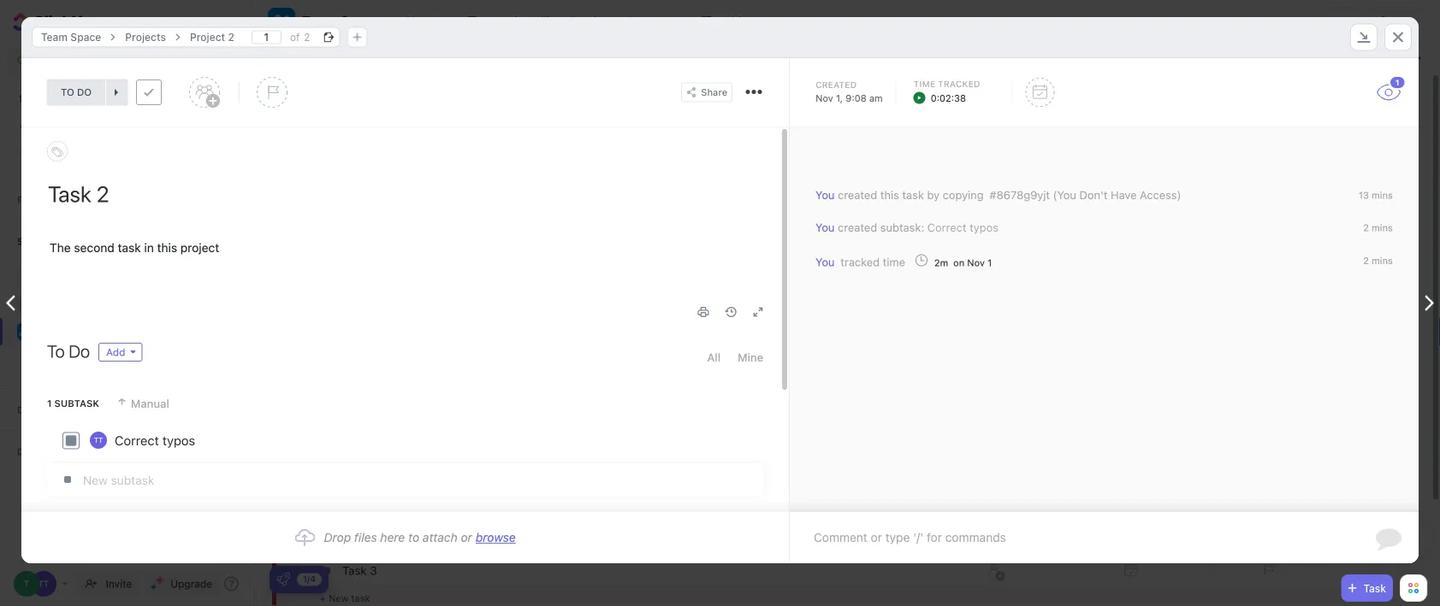 Task type: vqa. For each thing, say whether or not it's contained in the screenshot.
browse link
yes



Task type: describe. For each thing, give the bounding box(es) containing it.
me
[[1247, 52, 1262, 64]]

table link
[[718, 0, 756, 43]]

Edit task name text field
[[48, 180, 764, 209]]

files
[[354, 531, 377, 545]]

+ new task
[[320, 594, 370, 605]]

space for team space button
[[341, 13, 381, 30]]

manual button
[[116, 389, 169, 419]]

show for show closed
[[1327, 95, 1356, 106]]

task body element
[[21, 128, 789, 526]]

browse
[[476, 531, 516, 545]]

1 subtask
[[47, 398, 99, 410]]

2m on nov 1
[[935, 258, 993, 269]]

tracked
[[841, 256, 880, 269]]

you created subtask: correct typos
[[816, 221, 999, 234]]

to inside dropdown button
[[61, 87, 74, 98]]

mins for you created subtask: correct typos
[[1372, 223, 1394, 234]]

you for created this task by copying
[[816, 189, 835, 202]]

1 inside task history "region"
[[988, 258, 993, 269]]

‎task 2 link
[[338, 524, 922, 553]]

do
[[77, 87, 92, 98]]

closed
[[1359, 95, 1397, 106]]

do
[[69, 342, 90, 362]]

task for the second task in this project
[[118, 241, 141, 255]]

projects link inside 'task locations' element
[[117, 27, 175, 48]]

time
[[883, 256, 906, 269]]

to do dialog
[[21, 17, 1419, 564]]

1,
[[836, 92, 843, 104]]

on
[[954, 258, 965, 269]]

time
[[914, 79, 936, 89]]

show more
[[43, 145, 101, 158]]

upgrade link
[[144, 573, 219, 597]]

task for + new task
[[351, 594, 370, 605]]

in
[[144, 241, 154, 255]]

mine
[[738, 351, 764, 364]]

3 you from the top
[[816, 256, 838, 269]]

nov inside created nov 1, 9:08 am
[[816, 92, 834, 104]]

tracked time
[[841, 256, 909, 269]]

projects link up the manual
[[62, 346, 242, 373]]

Set task position in this List number field
[[252, 30, 282, 44]]

created nov 1, 9:08 am
[[816, 80, 883, 104]]

tasks...
[[323, 52, 358, 64]]

favorites button
[[0, 179, 258, 220]]

+
[[320, 594, 326, 605]]

typos inside correct typos link
[[163, 434, 195, 449]]

‎task for ‎task 1
[[342, 499, 367, 513]]

this inside task history "region"
[[881, 189, 900, 202]]

to do
[[61, 87, 92, 98]]

add
[[106, 347, 125, 359]]

tt
[[94, 437, 103, 445]]

created
[[816, 80, 857, 89]]

2m
[[935, 258, 949, 269]]

9:08
[[846, 92, 867, 104]]

1 2 mins from the top
[[1364, 223, 1394, 234]]

correct typos link inside task history "region"
[[928, 221, 999, 234]]

1 inside "link"
[[370, 499, 375, 513]]

New subtask text field
[[83, 465, 763, 496]]

set priority element
[[257, 77, 288, 108]]

1 horizontal spatial share
[[1391, 16, 1418, 28]]

have
[[1111, 189, 1137, 202]]

notifications
[[43, 118, 108, 131]]

projects inside 'task locations' element
[[125, 31, 166, 43]]

notifications link
[[0, 110, 258, 138]]

to do
[[47, 342, 90, 362]]

list
[[424, 14, 445, 28]]

‎task 1
[[342, 499, 375, 513]]

task for task 3
[[342, 565, 367, 578]]

3 mins from the top
[[1372, 255, 1394, 267]]

add button
[[98, 343, 143, 362]]

correct inside task history "region"
[[928, 221, 967, 234]]

assignees
[[1291, 52, 1341, 64]]

second
[[74, 241, 114, 255]]

browse link
[[476, 531, 516, 545]]

show for show more
[[43, 145, 71, 158]]

13
[[1359, 190, 1370, 201]]

the
[[50, 241, 71, 255]]

gantt
[[648, 14, 679, 28]]

show closed
[[1327, 95, 1397, 106]]

correct inside task body element
[[115, 434, 159, 449]]

automations button
[[1255, 9, 1335, 34]]

project 2 link
[[181, 27, 243, 48]]

project 2
[[190, 31, 234, 43]]

share button inside task details 'element'
[[682, 83, 733, 102]]

0:02:38
[[931, 92, 967, 104]]

gantt link
[[648, 0, 686, 43]]

attach
[[423, 531, 458, 545]]

1 vertical spatial correct typos link
[[115, 432, 195, 451]]

sidebar navigation
[[0, 0, 258, 607]]

team for team space button
[[302, 13, 337, 30]]

task settings image
[[752, 90, 756, 94]]

access)
[[1140, 189, 1182, 202]]

drop files here to attach or browse
[[324, 531, 516, 545]]

drop
[[324, 531, 351, 545]]

subtask
[[54, 398, 99, 410]]

dashboards
[[17, 405, 88, 416]]

tt button
[[88, 431, 109, 451]]



Task type: locate. For each thing, give the bounding box(es) containing it.
mine link
[[738, 343, 764, 372]]

1 vertical spatial nov
[[968, 258, 985, 269]]

invite
[[106, 579, 132, 591]]

1 you from the top
[[816, 189, 835, 202]]

task right 'new'
[[351, 594, 370, 605]]

1 vertical spatial mins
[[1372, 223, 1394, 234]]

1 horizontal spatial show
[[1327, 95, 1356, 106]]

2 for ‎task 2
[[370, 532, 377, 546]]

‎task up ‎task 2
[[342, 499, 367, 513]]

nov left 1,
[[816, 92, 834, 104]]

correct down manual dropdown button
[[115, 434, 159, 449]]

copying
[[943, 189, 984, 202]]

team for 'team space' link
[[41, 31, 68, 43]]

1 right on on the top of the page
[[988, 258, 993, 269]]

0 vertical spatial correct
[[928, 221, 967, 234]]

0 horizontal spatial projects
[[62, 353, 104, 366]]

1 vertical spatial team space
[[41, 31, 101, 43]]

3
[[370, 565, 377, 578]]

1 horizontal spatial correct typos link
[[928, 221, 999, 234]]

0 vertical spatial correct typos link
[[928, 221, 999, 234]]

#8678g9yjt
[[990, 189, 1050, 202]]

1 vertical spatial ‎task
[[342, 532, 367, 546]]

assignees button
[[1269, 48, 1348, 68]]

1 horizontal spatial team
[[302, 13, 337, 30]]

all link
[[707, 343, 721, 372]]

tracked
[[938, 79, 981, 89]]

1 vertical spatial typos
[[163, 434, 195, 449]]

created for created subtask:
[[838, 221, 878, 234]]

1 mins from the top
[[1372, 190, 1394, 201]]

typos down the manual
[[163, 434, 195, 449]]

the second task in this project
[[50, 241, 219, 255]]

1 vertical spatial space
[[70, 31, 101, 43]]

task for task
[[1364, 583, 1387, 595]]

share up 1 dropdown button
[[1391, 16, 1418, 28]]

1 horizontal spatial share button
[[1369, 8, 1425, 35]]

to right here
[[408, 531, 420, 545]]

‎task 1 link
[[338, 492, 922, 521]]

task left by
[[903, 189, 925, 202]]

share button up 1 dropdown button
[[1369, 8, 1425, 35]]

1 horizontal spatial correct
[[928, 221, 967, 234]]

correct typos link
[[928, 221, 999, 234], [115, 432, 195, 451]]

0 vertical spatial created
[[838, 189, 878, 202]]

1 vertical spatial team
[[41, 31, 68, 43]]

projects inside sidebar navigation
[[62, 353, 104, 366]]

project
[[181, 241, 219, 255]]

‎task
[[342, 499, 367, 513], [342, 532, 367, 546]]

2 for of 2
[[304, 31, 310, 43]]

0 horizontal spatial share
[[701, 87, 728, 98]]

nov inside task history "region"
[[968, 258, 985, 269]]

1 inside dropdown button
[[1396, 78, 1400, 87]]

0 horizontal spatial team
[[41, 31, 68, 43]]

am
[[870, 92, 883, 104]]

0 vertical spatial this
[[881, 189, 900, 202]]

1 horizontal spatial this
[[881, 189, 900, 202]]

0 vertical spatial 2 mins
[[1364, 223, 1394, 234]]

created up tracked
[[838, 221, 878, 234]]

2 created from the top
[[838, 221, 878, 234]]

team space for 'team space' link
[[41, 31, 101, 43]]

nov
[[816, 92, 834, 104], [968, 258, 985, 269]]

share left task settings image
[[701, 87, 728, 98]]

1 left subtask
[[47, 398, 52, 410]]

team up to do dropdown button
[[41, 31, 68, 43]]

board link
[[484, 0, 525, 43]]

2 2 mins from the top
[[1364, 255, 1394, 267]]

0 horizontal spatial show
[[43, 145, 71, 158]]

search inside sidebar navigation
[[33, 55, 67, 67]]

automations
[[1264, 15, 1326, 27]]

0 horizontal spatial search
[[33, 55, 67, 67]]

board
[[484, 14, 518, 28]]

0 horizontal spatial task
[[342, 565, 367, 578]]

1 up the 'files'
[[370, 499, 375, 513]]

team space inside 'task locations' element
[[41, 31, 101, 43]]

task locations element
[[21, 17, 1419, 58]]

0 horizontal spatial nov
[[816, 92, 834, 104]]

correct down by
[[928, 221, 967, 234]]

this inside task body element
[[157, 241, 177, 255]]

more
[[74, 145, 101, 158]]

created up you created subtask: correct typos
[[838, 189, 878, 202]]

task 3 link
[[338, 557, 922, 586]]

0 horizontal spatial team space
[[41, 31, 101, 43]]

manual
[[131, 398, 169, 410]]

0 horizontal spatial to
[[61, 87, 74, 98]]

1 vertical spatial share
[[701, 87, 728, 98]]

0 vertical spatial show
[[1327, 95, 1356, 106]]

1 vertical spatial created
[[838, 221, 878, 234]]

show inside sidebar navigation
[[43, 145, 71, 158]]

projects left add
[[62, 353, 104, 366]]

search tasks...
[[287, 52, 358, 64]]

1 created from the top
[[838, 189, 878, 202]]

team space inside button
[[302, 13, 381, 30]]

0 horizontal spatial this
[[157, 241, 177, 255]]

correct typos link down copying
[[928, 221, 999, 234]]

team space up to do dropdown button
[[41, 31, 101, 43]]

minimize task image
[[1358, 32, 1371, 43]]

2 vertical spatial you
[[816, 256, 838, 269]]

0 horizontal spatial correct
[[115, 434, 159, 449]]

0 vertical spatial team
[[302, 13, 337, 30]]

1 horizontal spatial to
[[408, 531, 420, 545]]

created for created this task by copying
[[838, 189, 878, 202]]

0 horizontal spatial share button
[[682, 83, 733, 102]]

task
[[903, 189, 925, 202], [118, 241, 141, 255], [351, 594, 370, 605]]

1 horizontal spatial team space
[[302, 13, 381, 30]]

don't
[[1080, 189, 1108, 202]]

0 vertical spatial space
[[341, 13, 381, 30]]

me button
[[1228, 48, 1269, 68]]

0 vertical spatial share button
[[1369, 8, 1425, 35]]

search down 'team space' link
[[33, 55, 67, 67]]

1 vertical spatial to
[[408, 531, 420, 545]]

subtask:
[[881, 221, 925, 234]]

task history region
[[790, 128, 1419, 513]]

space for 'team space' link
[[70, 31, 101, 43]]

user friends image
[[19, 327, 32, 337]]

0 vertical spatial to
[[61, 87, 74, 98]]

2 horizontal spatial task
[[903, 189, 925, 202]]

1 vertical spatial 2 mins
[[1364, 255, 1394, 267]]

team up of 2
[[302, 13, 337, 30]]

correct
[[928, 221, 967, 234], [115, 434, 159, 449]]

by
[[928, 189, 940, 202]]

calendar link
[[557, 0, 615, 43]]

1 horizontal spatial task
[[351, 594, 370, 605]]

space up do
[[70, 31, 101, 43]]

‎task 2
[[342, 532, 377, 546]]

1 inside task body element
[[47, 398, 52, 410]]

team space for team space button
[[302, 13, 381, 30]]

to
[[47, 342, 65, 362]]

space inside button
[[341, 13, 381, 30]]

this up subtask:
[[881, 189, 900, 202]]

2 mins
[[1364, 223, 1394, 234], [1364, 255, 1394, 267]]

0 vertical spatial task
[[903, 189, 925, 202]]

or
[[461, 531, 472, 545]]

team space up tasks...
[[302, 13, 381, 30]]

team space
[[302, 13, 381, 30], [41, 31, 101, 43]]

share button left task settings image
[[682, 83, 733, 102]]

‎task down ‎task 1
[[342, 532, 367, 546]]

nov right on on the top of the page
[[968, 258, 985, 269]]

‎task for ‎task 2
[[342, 532, 367, 546]]

typos inside task history "region"
[[970, 221, 999, 234]]

to
[[61, 87, 74, 98], [408, 531, 420, 545]]

0 horizontal spatial space
[[70, 31, 101, 43]]

2 vertical spatial mins
[[1372, 255, 1394, 267]]

space inside 'task locations' element
[[70, 31, 101, 43]]

1 horizontal spatial nov
[[968, 258, 985, 269]]

task
[[342, 565, 367, 578], [1364, 583, 1387, 595]]

1 up closed
[[1396, 78, 1400, 87]]

onboarding checklist button element
[[276, 574, 290, 587]]

2 you from the top
[[816, 221, 835, 234]]

task inside "region"
[[903, 189, 925, 202]]

2 vertical spatial task
[[351, 594, 370, 605]]

you created this task by copying #8678g9yjt (you don't have access)
[[816, 189, 1182, 202]]

0 vertical spatial share
[[1391, 16, 1418, 28]]

task details element
[[21, 58, 1419, 128]]

1 vertical spatial this
[[157, 241, 177, 255]]

1 vertical spatial projects
[[62, 353, 104, 366]]

0 vertical spatial nov
[[816, 92, 834, 104]]

table
[[718, 14, 749, 28]]

0 horizontal spatial typos
[[163, 434, 195, 449]]

1 vertical spatial you
[[816, 221, 835, 234]]

‎task inside "link"
[[342, 499, 367, 513]]

(you
[[1054, 189, 1077, 202]]

1 vertical spatial show
[[43, 145, 71, 158]]

show
[[1327, 95, 1356, 106], [43, 145, 71, 158]]

1 horizontal spatial task
[[1364, 583, 1387, 595]]

project
[[190, 31, 225, 43]]

mins
[[1372, 190, 1394, 201], [1372, 223, 1394, 234], [1372, 255, 1394, 267]]

search down of 2
[[287, 52, 320, 64]]

1 ‎task from the top
[[342, 499, 367, 513]]

0 vertical spatial typos
[[970, 221, 999, 234]]

team inside 'task locations' element
[[41, 31, 68, 43]]

projects link up 'home' link
[[117, 27, 175, 48]]

0 horizontal spatial correct typos link
[[115, 432, 195, 451]]

2 ‎task from the top
[[342, 532, 367, 546]]

set priority image
[[257, 77, 288, 108]]

2 for project 2
[[228, 31, 234, 43]]

share
[[1391, 16, 1418, 28], [701, 87, 728, 98]]

1 horizontal spatial typos
[[970, 221, 999, 234]]

to do button
[[47, 80, 105, 105]]

0 vertical spatial you
[[816, 189, 835, 202]]

show closed button
[[1310, 92, 1401, 109]]

correct typos
[[115, 434, 195, 449]]

1 horizontal spatial space
[[341, 13, 381, 30]]

show inside 'button'
[[1327, 95, 1356, 106]]

1 horizontal spatial projects
[[125, 31, 166, 43]]

mins for you created this task by copying #8678g9yjt (you don't have access)
[[1372, 190, 1394, 201]]

typos down 'you created this task by copying #8678g9yjt (you don't have access)'
[[970, 221, 999, 234]]

you for created subtask:
[[816, 221, 835, 234]]

2
[[228, 31, 234, 43], [304, 31, 310, 43], [1364, 223, 1370, 234], [1364, 255, 1370, 267], [370, 532, 377, 546]]

2 mins from the top
[[1372, 223, 1394, 234]]

home link
[[0, 83, 258, 110]]

docs
[[17, 447, 46, 458]]

1 vertical spatial task
[[118, 241, 141, 255]]

share inside task details 'element'
[[701, 87, 728, 98]]

home
[[43, 90, 73, 103]]

all
[[707, 351, 721, 364]]

1 vertical spatial correct
[[115, 434, 159, 449]]

0 vertical spatial ‎task
[[342, 499, 367, 513]]

task 3
[[342, 565, 377, 578]]

0 horizontal spatial task
[[118, 241, 141, 255]]

0 vertical spatial team space
[[302, 13, 381, 30]]

1 vertical spatial share button
[[682, 83, 733, 102]]

13 mins
[[1359, 190, 1394, 201]]

0 vertical spatial projects
[[125, 31, 166, 43]]

onboarding checklist button image
[[276, 574, 290, 587]]

1 horizontal spatial search
[[287, 52, 320, 64]]

list link
[[424, 0, 452, 43]]

⌘k
[[221, 55, 237, 67]]

show left closed
[[1327, 95, 1356, 106]]

correct typos link down the manual
[[115, 432, 195, 451]]

projects link
[[117, 27, 175, 48], [2, 346, 242, 373], [62, 346, 242, 373]]

task left "in" on the left of page
[[118, 241, 141, 255]]

0 vertical spatial task
[[342, 565, 367, 578]]

time tracked
[[914, 79, 981, 89]]

projects up 'home' link
[[125, 31, 166, 43]]

search
[[287, 52, 320, 64], [33, 55, 67, 67]]

show left more
[[43, 145, 71, 158]]

search for search
[[33, 55, 67, 67]]

search for search tasks...
[[287, 52, 320, 64]]

0:02:38 button
[[914, 91, 991, 105]]

1/4
[[303, 575, 316, 585]]

0 vertical spatial mins
[[1372, 190, 1394, 201]]

team inside button
[[302, 13, 337, 30]]

projects link up manual dropdown button
[[2, 346, 242, 373]]

upgrade
[[171, 579, 212, 591]]

here
[[380, 531, 405, 545]]

space up search tasks... text box
[[341, 13, 381, 30]]

of
[[290, 31, 300, 43]]

to left do
[[61, 87, 74, 98]]

1 vertical spatial task
[[1364, 583, 1387, 595]]

this right "in" on the left of page
[[157, 241, 177, 255]]

Search tasks... text field
[[287, 46, 429, 70]]

share button
[[1369, 8, 1425, 35], [682, 83, 733, 102]]



